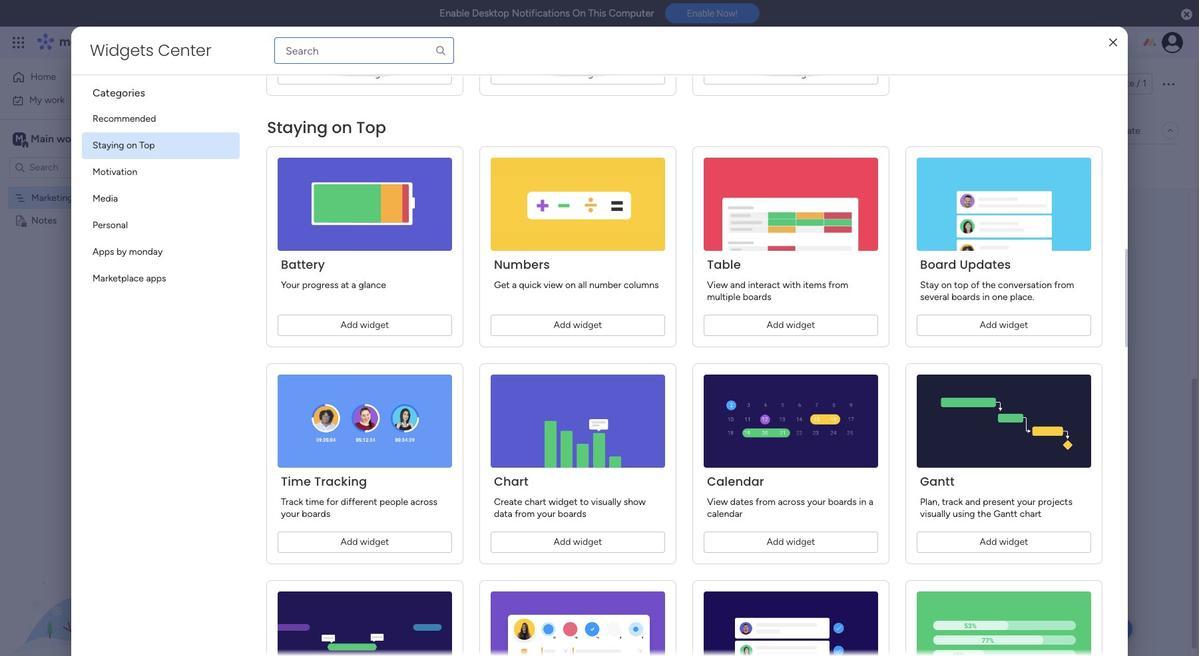 Task type: vqa. For each thing, say whether or not it's contained in the screenshot.


Task type: describe. For each thing, give the bounding box(es) containing it.
widget for chart
[[573, 537, 603, 548]]

from inside chart create chart widget to visually show data from your boards
[[515, 509, 535, 520]]

quick
[[519, 280, 542, 291]]

automate
[[1099, 125, 1141, 136]]

collapse board header image
[[1166, 125, 1177, 136]]

for
[[327, 497, 339, 508]]

staying on top option
[[82, 133, 240, 159]]

add for numbers
[[554, 320, 571, 331]]

main for main workspace
[[31, 132, 54, 145]]

now!
[[717, 8, 738, 19]]

desktop
[[472, 7, 510, 19]]

add view image
[[340, 126, 345, 136]]

number
[[590, 280, 622, 291]]

chart
[[494, 474, 529, 490]]

management
[[134, 35, 207, 50]]

computer
[[609, 7, 655, 19]]

add widget for calendar
[[767, 537, 816, 548]]

task
[[229, 160, 247, 171]]

help
[[1098, 623, 1122, 637]]

in inside board updates stay on top of the conversation from several boards in one place.
[[983, 292, 990, 303]]

more dots image
[[657, 223, 666, 233]]

track
[[281, 497, 303, 508]]

my
[[29, 94, 42, 106]]

activity
[[1024, 78, 1057, 89]]

activity button
[[1019, 73, 1082, 95]]

add widget for battery
[[341, 320, 389, 331]]

calendar view dates from across your boards in a calendar
[[708, 474, 874, 520]]

battery
[[281, 256, 325, 273]]

with
[[783, 280, 801, 291]]

calendar
[[708, 509, 743, 520]]

home
[[31, 71, 56, 83]]

marketplace
[[93, 273, 144, 284]]

enable now! button
[[665, 3, 760, 23]]

in inside calendar view dates from across your boards in a calendar
[[859, 497, 867, 508]]

view for calendar
[[708, 497, 728, 508]]

categories
[[93, 87, 145, 99]]

recommended option
[[82, 106, 240, 133]]

data
[[494, 509, 513, 520]]

add widget button for battery
[[278, 315, 452, 336]]

1 horizontal spatial gantt
[[994, 509, 1018, 520]]

widget for numbers
[[573, 320, 603, 331]]

main table button
[[202, 120, 277, 141]]

from inside calendar view dates from across your boards in a calendar
[[756, 497, 776, 508]]

0 vertical spatial top
[[356, 117, 386, 139]]

/
[[1137, 78, 1141, 89]]

workspace
[[57, 132, 109, 145]]

help image
[[1116, 36, 1129, 49]]

0 vertical spatial staying on top
[[267, 117, 386, 139]]

0 vertical spatial marketing
[[203, 69, 308, 99]]

widget for battery
[[360, 320, 389, 331]]

on right the timeline
[[332, 117, 352, 139]]

at
[[341, 280, 349, 291]]

timeline
[[287, 125, 322, 136]]

see
[[233, 37, 249, 48]]

numbers get a quick view on all number columns
[[494, 256, 659, 291]]

view
[[544, 280, 563, 291]]

my work
[[29, 94, 65, 106]]

main for main table
[[223, 125, 243, 136]]

columns
[[624, 280, 659, 291]]

marketplace apps option
[[82, 266, 240, 292]]

new task button
[[202, 155, 253, 177]]

boards inside table view and interact with items from multiple boards
[[743, 292, 772, 303]]

a inside calendar view dates from across your boards in a calendar
[[869, 497, 874, 508]]

person
[[451, 160, 479, 172]]

add widget button for time tracking
[[278, 532, 452, 554]]

add widget button for table
[[704, 315, 879, 336]]

see plans button
[[215, 33, 279, 53]]

m
[[15, 133, 23, 144]]

and inside table view and interact with items from multiple boards
[[731, 280, 746, 291]]

time tracking track time for different people across your boards
[[281, 474, 438, 520]]

workspace image
[[13, 132, 26, 146]]

dapulse close image
[[1182, 8, 1193, 21]]

monday work management
[[59, 35, 207, 50]]

list box containing marketing plan
[[0, 184, 170, 412]]

timeline button
[[277, 120, 332, 141]]

0 horizontal spatial marketing plan
[[31, 192, 93, 204]]

on inside 'numbers get a quick view on all number columns'
[[566, 280, 576, 291]]

from inside board updates stay on top of the conversation from several boards in one place.
[[1055, 280, 1075, 291]]

a inside battery your progress at a glance
[[352, 280, 356, 291]]

show
[[624, 497, 646, 508]]

monday inside option
[[129, 246, 163, 258]]

plan,
[[921, 497, 940, 508]]

people
[[380, 497, 408, 508]]

work for my
[[44, 94, 65, 106]]

chart create chart widget to visually show data from your boards
[[494, 474, 646, 520]]

widgets center
[[90, 39, 212, 61]]

0 vertical spatial monday
[[59, 35, 105, 50]]

boards inside calendar view dates from across your boards in a calendar
[[829, 497, 857, 508]]

glance
[[359, 280, 386, 291]]

battery your progress at a glance
[[281, 256, 386, 291]]

1 vertical spatial marketing
[[31, 192, 73, 204]]

Search in workspace field
[[28, 160, 111, 175]]

select product image
[[12, 36, 25, 49]]

table inside table view and interact with items from multiple boards
[[708, 256, 741, 273]]

visually inside chart create chart widget to visually show data from your boards
[[591, 497, 622, 508]]

interact
[[748, 280, 781, 291]]

recommended
[[93, 113, 156, 125]]

add for table
[[767, 320, 784, 331]]

v2 funnel image
[[267, 223, 276, 233]]

board
[[921, 256, 957, 273]]

v2 search image
[[372, 159, 382, 174]]

private board image
[[14, 214, 27, 227]]

this
[[589, 7, 607, 19]]

see plans
[[233, 37, 273, 48]]

personal
[[93, 220, 128, 231]]

personal option
[[82, 213, 240, 239]]

stay
[[921, 280, 940, 291]]

the inside board updates stay on top of the conversation from several boards in one place.
[[983, 280, 996, 291]]

add for battery
[[341, 320, 358, 331]]

your inside time tracking track time for different people across your boards
[[281, 509, 300, 520]]

add widget button for chart
[[491, 532, 666, 554]]

several
[[921, 292, 950, 303]]

top
[[955, 280, 969, 291]]

conversation
[[999, 280, 1053, 291]]

one
[[993, 292, 1008, 303]]

new
[[207, 160, 227, 171]]

updates
[[960, 256, 1012, 273]]

tracking
[[314, 474, 367, 490]]

visually inside the gantt plan, track and present your projects visually using the gantt chart
[[921, 509, 951, 520]]

add widget for gantt
[[980, 537, 1029, 548]]

create
[[494, 497, 523, 508]]

enable now!
[[687, 8, 738, 19]]

widget inside chart create chart widget to visually show data from your boards
[[549, 497, 578, 508]]

gantt plan, track and present your projects visually using the gantt chart
[[921, 474, 1073, 520]]

get
[[494, 280, 510, 291]]



Task type: locate. For each thing, give the bounding box(es) containing it.
staying inside option
[[93, 140, 124, 151]]

notifications
[[512, 7, 570, 19]]

add widget button down to
[[491, 532, 666, 554]]

the
[[983, 280, 996, 291], [978, 509, 992, 520]]

table up task
[[245, 125, 267, 136]]

enable left now!
[[687, 8, 715, 19]]

widgets
[[90, 39, 154, 61]]

0 vertical spatial staying
[[267, 117, 328, 139]]

different
[[341, 497, 377, 508]]

1 horizontal spatial top
[[356, 117, 386, 139]]

chart
[[525, 497, 547, 508], [1021, 509, 1042, 520]]

add down "present"
[[980, 537, 998, 548]]

enable desktop notifications on this computer
[[440, 7, 655, 19]]

1 vertical spatial work
[[44, 94, 65, 106]]

0 vertical spatial in
[[983, 292, 990, 303]]

chart down projects
[[1021, 509, 1042, 520]]

your inside calendar view dates from across your boards in a calendar
[[808, 497, 826, 508]]

chart inside chart create chart widget to visually show data from your boards
[[525, 497, 547, 508]]

0 vertical spatial and
[[731, 280, 746, 291]]

apps by monday option
[[82, 239, 240, 266]]

view inside table view and interact with items from multiple boards
[[708, 280, 728, 291]]

gantt up "plan," at bottom
[[921, 474, 955, 490]]

from inside table view and interact with items from multiple boards
[[829, 280, 849, 291]]

add for chart
[[554, 537, 571, 548]]

widget down different in the bottom left of the page
[[360, 537, 389, 548]]

your inside the gantt plan, track and present your projects visually using the gantt chart
[[1018, 497, 1036, 508]]

add down interact
[[767, 320, 784, 331]]

time
[[306, 497, 324, 508]]

main table
[[223, 125, 267, 136]]

add widget button down with on the top of the page
[[704, 315, 879, 336]]

add widget down different in the bottom left of the page
[[341, 537, 389, 548]]

1 horizontal spatial across
[[778, 497, 805, 508]]

add widget down glance
[[341, 320, 389, 331]]

dates
[[731, 497, 754, 508]]

media
[[93, 193, 118, 205]]

widget for gantt
[[1000, 537, 1029, 548]]

add for time tracking
[[341, 537, 358, 548]]

a inside 'numbers get a quick view on all number columns'
[[512, 280, 517, 291]]

boards inside board updates stay on top of the conversation from several boards in one place.
[[952, 292, 981, 303]]

work
[[108, 35, 132, 50], [44, 94, 65, 106]]

notes
[[31, 215, 57, 226]]

add down one
[[980, 320, 998, 331]]

table inside button
[[245, 125, 267, 136]]

search image
[[435, 45, 447, 57]]

view inside calendar view dates from across your boards in a calendar
[[708, 497, 728, 508]]

0 horizontal spatial monday
[[59, 35, 105, 50]]

progress
[[302, 280, 339, 291]]

from right items
[[829, 280, 849, 291]]

1 horizontal spatial monday
[[129, 246, 163, 258]]

1 vertical spatial table
[[708, 256, 741, 273]]

1
[[1143, 78, 1147, 89]]

add widget down all
[[554, 320, 603, 331]]

track
[[943, 497, 964, 508]]

widget for calendar
[[787, 537, 816, 548]]

2 across from the left
[[778, 497, 805, 508]]

categories list box
[[82, 75, 250, 292]]

and
[[731, 280, 746, 291], [966, 497, 981, 508]]

your
[[808, 497, 826, 508], [1018, 497, 1036, 508], [281, 509, 300, 520], [537, 509, 556, 520]]

widget down to
[[573, 537, 603, 548]]

add to favorites image
[[392, 77, 405, 90]]

in
[[983, 292, 990, 303], [859, 497, 867, 508]]

the down "present"
[[978, 509, 992, 520]]

1 horizontal spatial enable
[[687, 8, 715, 19]]

staying up the motivation
[[93, 140, 124, 151]]

present
[[984, 497, 1015, 508]]

top down recommended option
[[139, 140, 155, 151]]

invite / 1 button
[[1087, 73, 1153, 95]]

1 vertical spatial and
[[966, 497, 981, 508]]

new task
[[207, 160, 247, 171]]

board updates stay on top of the conversation from several boards in one place.
[[921, 256, 1075, 303]]

1 horizontal spatial staying
[[267, 117, 328, 139]]

from right conversation at the top right
[[1055, 280, 1075, 291]]

top right the add view image
[[356, 117, 386, 139]]

1 horizontal spatial chart
[[1021, 509, 1042, 520]]

your inside chart create chart widget to visually show data from your boards
[[537, 509, 556, 520]]

boards inside chart create chart widget to visually show data from your boards
[[558, 509, 587, 520]]

visually right to
[[591, 497, 622, 508]]

invite / 1
[[1112, 78, 1147, 89]]

view up multiple
[[708, 280, 728, 291]]

workspace selection element
[[13, 131, 111, 148]]

work right my
[[44, 94, 65, 106]]

work inside button
[[44, 94, 65, 106]]

add widget for time tracking
[[341, 537, 389, 548]]

1 horizontal spatial and
[[966, 497, 981, 508]]

items
[[804, 280, 827, 291]]

add down at
[[341, 320, 358, 331]]

main
[[223, 125, 243, 136], [31, 132, 54, 145]]

0 horizontal spatial gantt
[[921, 474, 955, 490]]

media option
[[82, 186, 240, 213]]

add for board updates
[[980, 320, 998, 331]]

the inside the gantt plan, track and present your projects visually using the gantt chart
[[978, 509, 992, 520]]

add widget down calendar view dates from across your boards in a calendar
[[767, 537, 816, 548]]

add widget down to
[[554, 537, 603, 548]]

enable for enable desktop notifications on this computer
[[440, 7, 470, 19]]

apps
[[93, 246, 114, 258]]

1 horizontal spatial marketing plan
[[203, 69, 360, 99]]

1 horizontal spatial work
[[108, 35, 132, 50]]

0 horizontal spatial across
[[411, 497, 438, 508]]

main workspace
[[31, 132, 109, 145]]

0 horizontal spatial main
[[31, 132, 54, 145]]

view
[[708, 280, 728, 291], [708, 497, 728, 508]]

marketplace apps
[[93, 273, 166, 284]]

1 vertical spatial the
[[978, 509, 992, 520]]

add for calendar
[[767, 537, 784, 548]]

gantt down "present"
[[994, 509, 1018, 520]]

widget for time tracking
[[360, 537, 389, 548]]

0 horizontal spatial and
[[731, 280, 746, 291]]

add down different in the bottom left of the page
[[341, 537, 358, 548]]

across
[[411, 497, 438, 508], [778, 497, 805, 508]]

staying on top down marketing plan field
[[267, 117, 386, 139]]

work up categories
[[108, 35, 132, 50]]

plan left show board description image
[[313, 69, 360, 99]]

add widget for chart
[[554, 537, 603, 548]]

add widget button down different in the bottom left of the page
[[278, 532, 452, 554]]

0 vertical spatial visually
[[591, 497, 622, 508]]

marketing plan up the notes
[[31, 192, 93, 204]]

view up calendar
[[708, 497, 728, 508]]

enable
[[440, 7, 470, 19], [687, 8, 715, 19]]

0 horizontal spatial table
[[245, 125, 267, 136]]

widget for board updates
[[1000, 320, 1029, 331]]

add widget button down glance
[[278, 315, 452, 336]]

add widget down one
[[980, 320, 1029, 331]]

widget down 'place.' in the right top of the page
[[1000, 320, 1029, 331]]

across right the people
[[411, 497, 438, 508]]

add widget button down calendar view dates from across your boards in a calendar
[[704, 532, 879, 554]]

add down view
[[554, 320, 571, 331]]

1 horizontal spatial a
[[512, 280, 517, 291]]

widget down calendar view dates from across your boards in a calendar
[[787, 537, 816, 548]]

calendar
[[708, 474, 765, 490]]

table up multiple
[[708, 256, 741, 273]]

0 vertical spatial work
[[108, 35, 132, 50]]

1 vertical spatial staying
[[93, 140, 124, 151]]

0 horizontal spatial staying on top
[[93, 140, 155, 151]]

widget down all
[[573, 320, 603, 331]]

marketing plan down plans at the top
[[203, 69, 360, 99]]

None search field
[[274, 37, 454, 64]]

invite
[[1112, 78, 1135, 89]]

on inside board updates stay on top of the conversation from several boards in one place.
[[942, 280, 952, 291]]

on
[[332, 117, 352, 139], [127, 140, 137, 151], [566, 280, 576, 291], [942, 280, 952, 291]]

enable left desktop
[[440, 7, 470, 19]]

1 image
[[1005, 27, 1017, 42]]

a right at
[[352, 280, 356, 291]]

1 vertical spatial marketing plan
[[31, 192, 93, 204]]

monday right by
[[129, 246, 163, 258]]

widget down glance
[[360, 320, 389, 331]]

by
[[117, 246, 127, 258]]

add widget down with on the top of the page
[[767, 320, 816, 331]]

main right workspace image
[[31, 132, 54, 145]]

add widget button for board updates
[[917, 315, 1092, 336]]

0 horizontal spatial enable
[[440, 7, 470, 19]]

plans
[[251, 37, 273, 48]]

table view and interact with items from multiple boards
[[708, 256, 849, 303]]

0 horizontal spatial in
[[859, 497, 867, 508]]

on down recommended
[[127, 140, 137, 151]]

option
[[0, 186, 170, 189]]

main inside button
[[223, 125, 243, 136]]

0 vertical spatial gantt
[[921, 474, 955, 490]]

on inside option
[[127, 140, 137, 151]]

home button
[[8, 67, 143, 88]]

a
[[352, 280, 356, 291], [512, 280, 517, 291], [869, 497, 874, 508]]

across inside time tracking track time for different people across your boards
[[411, 497, 438, 508]]

motivation
[[93, 167, 137, 178]]

add widget button
[[278, 315, 452, 336], [491, 315, 666, 336], [704, 315, 879, 336], [917, 315, 1092, 336], [278, 532, 452, 554], [491, 532, 666, 554], [704, 532, 879, 554], [917, 532, 1092, 554]]

1 vertical spatial view
[[708, 497, 728, 508]]

and up multiple
[[731, 280, 746, 291]]

Search field
[[382, 157, 422, 175]]

0 horizontal spatial chart
[[525, 497, 547, 508]]

on left all
[[566, 280, 576, 291]]

add widget button down one
[[917, 315, 1092, 336]]

add widget button down all
[[491, 315, 666, 336]]

boards inside time tracking track time for different people across your boards
[[302, 509, 331, 520]]

main content
[[177, 0, 1200, 657]]

center
[[158, 39, 212, 61]]

list box
[[0, 184, 170, 412]]

across right dates
[[778, 497, 805, 508]]

widget down with on the top of the page
[[787, 320, 816, 331]]

a left "plan," at bottom
[[869, 497, 874, 508]]

view for table
[[708, 280, 728, 291]]

staying on top down recommended
[[93, 140, 155, 151]]

1 view from the top
[[708, 280, 728, 291]]

add widget for numbers
[[554, 320, 603, 331]]

person button
[[429, 155, 487, 177]]

1 horizontal spatial in
[[983, 292, 990, 303]]

0 horizontal spatial work
[[44, 94, 65, 106]]

add widget down "present"
[[980, 537, 1029, 548]]

1 horizontal spatial visually
[[921, 509, 951, 520]]

from down create
[[515, 509, 535, 520]]

add widget for table
[[767, 320, 816, 331]]

add widget button down "present"
[[917, 532, 1092, 554]]

1 vertical spatial gantt
[[994, 509, 1018, 520]]

marketing up the notes
[[31, 192, 73, 204]]

1 vertical spatial plan
[[75, 192, 93, 204]]

using
[[953, 509, 976, 520]]

visually down "plan," at bottom
[[921, 509, 951, 520]]

0 vertical spatial the
[[983, 280, 996, 291]]

2 horizontal spatial a
[[869, 497, 874, 508]]

enable inside button
[[687, 8, 715, 19]]

0 horizontal spatial visually
[[591, 497, 622, 508]]

enable for enable now!
[[687, 8, 715, 19]]

add widget button for gantt
[[917, 532, 1092, 554]]

lottie animation element
[[0, 522, 170, 657]]

0 horizontal spatial top
[[139, 140, 155, 151]]

main up new task
[[223, 125, 243, 136]]

0 vertical spatial plan
[[313, 69, 360, 99]]

main inside the workspace selection element
[[31, 132, 54, 145]]

motivation option
[[82, 159, 240, 186]]

chart right create
[[525, 497, 547, 508]]

the right of
[[983, 280, 996, 291]]

staying
[[267, 117, 328, 139], [93, 140, 124, 151]]

of
[[971, 280, 980, 291]]

marketing
[[203, 69, 308, 99], [31, 192, 73, 204]]

and up using
[[966, 497, 981, 508]]

0 vertical spatial chart
[[525, 497, 547, 508]]

widget for table
[[787, 320, 816, 331]]

marketing down see plans
[[203, 69, 308, 99]]

from
[[829, 280, 849, 291], [1055, 280, 1075, 291], [756, 497, 776, 508], [515, 509, 535, 520]]

0 horizontal spatial marketing
[[31, 192, 73, 204]]

0 horizontal spatial plan
[[75, 192, 93, 204]]

time
[[281, 474, 311, 490]]

staying on top
[[267, 117, 386, 139], [93, 140, 155, 151]]

dapulse x slim image
[[1110, 38, 1118, 48]]

help button
[[1087, 619, 1133, 641]]

Search for a column type search field
[[274, 37, 454, 64]]

apps
[[146, 273, 166, 284]]

projects
[[1039, 497, 1073, 508]]

multiple
[[708, 292, 741, 303]]

add widget button for numbers
[[491, 315, 666, 336]]

add widget for board updates
[[980, 320, 1029, 331]]

0 vertical spatial marketing plan
[[203, 69, 360, 99]]

all
[[579, 280, 587, 291]]

staying left the add view image
[[267, 117, 328, 139]]

1 vertical spatial chart
[[1021, 509, 1042, 520]]

from right dates
[[756, 497, 776, 508]]

across inside calendar view dates from across your boards in a calendar
[[778, 497, 805, 508]]

on left top
[[942, 280, 952, 291]]

to
[[580, 497, 589, 508]]

1 vertical spatial visually
[[921, 509, 951, 520]]

plan down 'search in workspace' field
[[75, 192, 93, 204]]

add widget button for calendar
[[704, 532, 879, 554]]

chart inside the gantt plan, track and present your projects visually using the gantt chart
[[1021, 509, 1042, 520]]

add for gantt
[[980, 537, 998, 548]]

1 vertical spatial top
[[139, 140, 155, 151]]

0 vertical spatial table
[[245, 125, 267, 136]]

1 vertical spatial staying on top
[[93, 140, 155, 151]]

categories heading
[[82, 75, 240, 106]]

Marketing plan field
[[199, 69, 363, 99]]

staying on top inside option
[[93, 140, 155, 151]]

and inside the gantt plan, track and present your projects visually using the gantt chart
[[966, 497, 981, 508]]

kendall parks image
[[1163, 32, 1184, 53]]

widget left to
[[549, 497, 578, 508]]

widget down "present"
[[1000, 537, 1029, 548]]

0 horizontal spatial staying
[[93, 140, 124, 151]]

my work button
[[8, 90, 143, 111]]

a right get
[[512, 280, 517, 291]]

0 horizontal spatial a
[[352, 280, 356, 291]]

2 view from the top
[[708, 497, 728, 508]]

1 vertical spatial in
[[859, 497, 867, 508]]

0 vertical spatial view
[[708, 280, 728, 291]]

lottie animation image
[[0, 522, 170, 657]]

add down calendar view dates from across your boards in a calendar
[[767, 537, 784, 548]]

1 vertical spatial monday
[[129, 246, 163, 258]]

1 horizontal spatial table
[[708, 256, 741, 273]]

1 horizontal spatial main
[[223, 125, 243, 136]]

arrow down image
[[538, 158, 554, 174]]

gantt
[[921, 474, 955, 490], [994, 509, 1018, 520]]

1 horizontal spatial staying on top
[[267, 117, 386, 139]]

top inside option
[[139, 140, 155, 151]]

work for monday
[[108, 35, 132, 50]]

monday up home button
[[59, 35, 105, 50]]

numbers
[[494, 256, 550, 273]]

on
[[573, 7, 586, 19]]

show board description image
[[369, 77, 385, 91]]

1 horizontal spatial plan
[[313, 69, 360, 99]]

1 horizontal spatial marketing
[[203, 69, 308, 99]]

add down chart create chart widget to visually show data from your boards
[[554, 537, 571, 548]]

place.
[[1011, 292, 1035, 303]]

1 across from the left
[[411, 497, 438, 508]]



